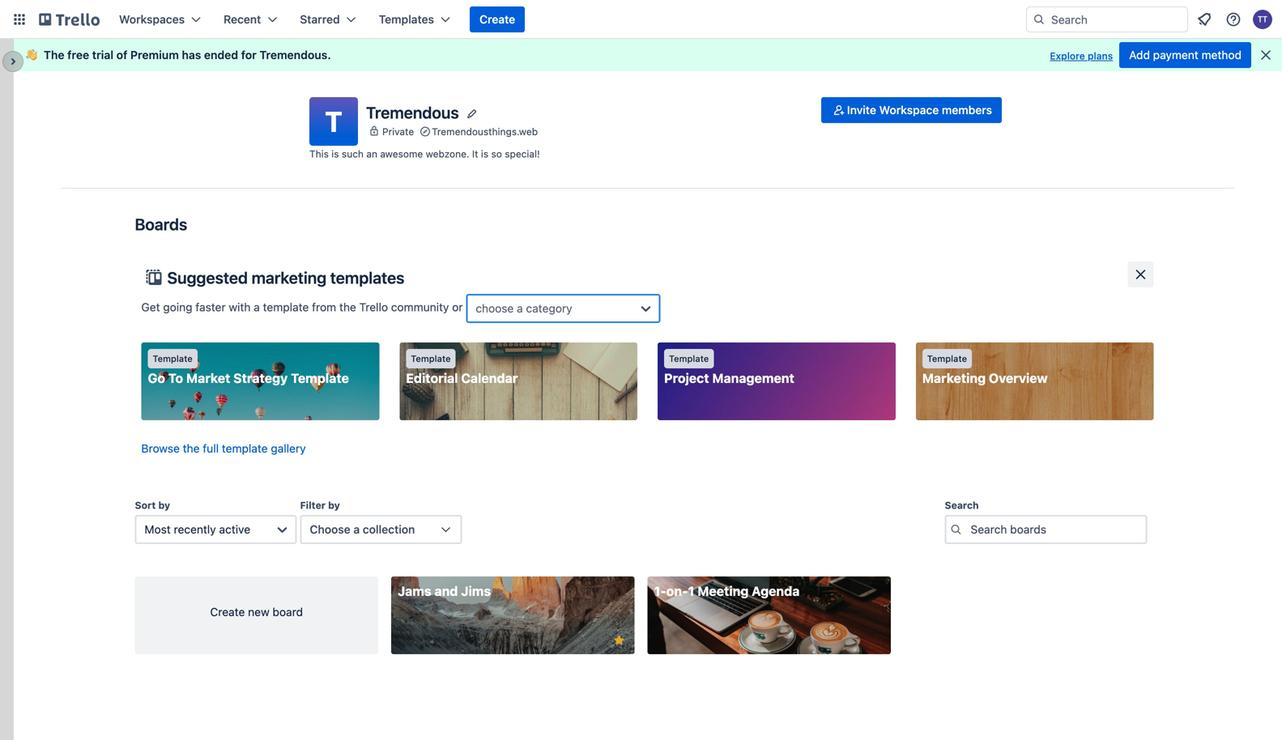 Task type: vqa. For each thing, say whether or not it's contained in the screenshot.
information icon
no



Task type: describe. For each thing, give the bounding box(es) containing it.
search image
[[1033, 13, 1046, 26]]

search
[[945, 500, 979, 511]]

1 vertical spatial tremendous
[[366, 103, 459, 122]]

gallery
[[271, 442, 306, 455]]

overview
[[989, 371, 1048, 386]]

full
[[203, 442, 219, 455]]

trial
[[92, 48, 114, 62]]

community
[[391, 301, 449, 314]]

browse the full template gallery link
[[141, 442, 306, 455]]

the
[[44, 48, 64, 62]]

webzone.
[[426, 148, 470, 160]]

template for go
[[153, 354, 193, 364]]

jams and jims
[[398, 584, 491, 599]]

open information menu image
[[1226, 11, 1242, 28]]

special!
[[505, 148, 540, 160]]

starred button
[[290, 6, 366, 32]]

choose
[[310, 523, 351, 536]]

from
[[312, 301, 336, 314]]

on-
[[667, 584, 688, 599]]

agenda
[[752, 584, 800, 599]]

template marketing overview
[[923, 354, 1048, 386]]

starred
[[300, 13, 340, 26]]

sm image
[[831, 102, 847, 118]]

recent
[[224, 13, 261, 26]]

tremendousthings.web link
[[432, 123, 538, 140]]

sort by
[[135, 500, 170, 511]]

choose a collection
[[310, 523, 415, 536]]

invite workspace members button
[[822, 97, 1002, 123]]

template right strategy on the bottom left
[[291, 371, 349, 386]]

jams and jims link
[[391, 577, 635, 655]]

explore plans
[[1050, 50, 1113, 62]]

meeting
[[698, 584, 749, 599]]

method
[[1202, 48, 1242, 62]]

1-
[[654, 584, 667, 599]]

explore plans button
[[1050, 46, 1113, 66]]

add payment method
[[1130, 48, 1242, 62]]

Search field
[[1027, 6, 1189, 32]]

t
[[325, 105, 343, 138]]

members
[[942, 103, 993, 117]]

calendar
[[461, 371, 518, 386]]

so
[[491, 148, 502, 160]]

market
[[186, 371, 230, 386]]

add payment method button
[[1120, 42, 1252, 68]]

filter by
[[300, 500, 340, 511]]

templates
[[379, 13, 434, 26]]

primary element
[[0, 0, 1283, 39]]

browse
[[141, 442, 180, 455]]

free
[[67, 48, 89, 62]]

it
[[472, 148, 478, 160]]

terry turtle (terryturtle) image
[[1254, 10, 1273, 29]]

marketing
[[252, 268, 327, 287]]

most recently active
[[145, 523, 250, 536]]

has
[[182, 48, 201, 62]]

browse the full template gallery
[[141, 442, 306, 455]]

plans
[[1088, 50, 1113, 62]]

create for create
[[480, 13, 515, 26]]

choose
[[476, 302, 514, 315]]

1
[[688, 584, 695, 599]]

by for sort by
[[158, 500, 170, 511]]

boards
[[135, 215, 187, 234]]

0 horizontal spatial a
[[254, 301, 260, 314]]

suggested marketing templates
[[167, 268, 405, 287]]

recent button
[[214, 6, 287, 32]]

suggested
[[167, 268, 248, 287]]

explore
[[1050, 50, 1086, 62]]

private
[[382, 126, 414, 137]]

awesome
[[380, 148, 423, 160]]

this is such an awesome webzone. it is so special!
[[310, 148, 540, 160]]

1 vertical spatial template
[[222, 442, 268, 455]]

create button
[[470, 6, 525, 32]]

a for choose a category
[[517, 302, 523, 315]]

project
[[664, 371, 709, 386]]

invite
[[847, 103, 877, 117]]

board
[[273, 606, 303, 619]]

templates
[[330, 268, 405, 287]]



Task type: locate. For each thing, give the bounding box(es) containing it.
by
[[158, 500, 170, 511], [328, 500, 340, 511]]

management
[[713, 371, 795, 386]]

filter
[[300, 500, 326, 511]]

tremendous down starred
[[260, 48, 328, 62]]

👋
[[26, 48, 37, 62]]

back to home image
[[39, 6, 100, 32]]

1 horizontal spatial a
[[354, 523, 360, 536]]

choose a category
[[476, 302, 573, 315]]

faster
[[196, 301, 226, 314]]

banner
[[13, 39, 1283, 71]]

1 vertical spatial create
[[210, 606, 245, 619]]

strategy
[[233, 371, 288, 386]]

template inside template marketing overview
[[928, 354, 968, 364]]

1 horizontal spatial is
[[481, 148, 489, 160]]

template editorial calendar
[[406, 354, 518, 386]]

template up project
[[669, 354, 709, 364]]

add
[[1130, 48, 1151, 62]]

a inside button
[[354, 523, 360, 536]]

template inside "template project management"
[[669, 354, 709, 364]]

👋 the free trial of premium has ended for tremendous .
[[26, 48, 331, 62]]

create
[[480, 13, 515, 26], [210, 606, 245, 619]]

premium
[[130, 48, 179, 62]]

2 is from the left
[[481, 148, 489, 160]]

is right the this
[[332, 148, 339, 160]]

click to unstar this board. it will be removed from your starred list. image
[[612, 634, 627, 648]]

is
[[332, 148, 339, 160], [481, 148, 489, 160]]

template for marketing
[[928, 354, 968, 364]]

1 horizontal spatial the
[[339, 301, 356, 314]]

1-on-1 meeting agenda
[[654, 584, 800, 599]]

create inside button
[[480, 13, 515, 26]]

editorial
[[406, 371, 458, 386]]

tremendous inside banner
[[260, 48, 328, 62]]

1 horizontal spatial tremendous
[[366, 103, 459, 122]]

an
[[367, 148, 378, 160]]

create new board
[[210, 606, 303, 619]]

template
[[263, 301, 309, 314], [222, 442, 268, 455]]

templates button
[[369, 6, 460, 32]]

0 vertical spatial tremendous
[[260, 48, 328, 62]]

choose a collection button
[[300, 515, 462, 545]]

workspaces
[[119, 13, 185, 26]]

Search text field
[[945, 515, 1148, 545]]

recently
[[174, 523, 216, 536]]

by right sort
[[158, 500, 170, 511]]

1 vertical spatial the
[[183, 442, 200, 455]]

such
[[342, 148, 364, 160]]

0 horizontal spatial is
[[332, 148, 339, 160]]

0 horizontal spatial create
[[210, 606, 245, 619]]

0 horizontal spatial by
[[158, 500, 170, 511]]

get going faster with a template from the trello community or
[[141, 301, 466, 314]]

collection
[[363, 523, 415, 536]]

go
[[148, 371, 165, 386]]

going
[[163, 301, 193, 314]]

2 horizontal spatial a
[[517, 302, 523, 315]]

1 by from the left
[[158, 500, 170, 511]]

by right filter
[[328, 500, 340, 511]]

tremendous up private
[[366, 103, 459, 122]]

template inside 'template editorial calendar'
[[411, 354, 451, 364]]

template down 'suggested marketing templates'
[[263, 301, 309, 314]]

.
[[328, 48, 331, 62]]

0 vertical spatial create
[[480, 13, 515, 26]]

tremendousthings.web
[[432, 126, 538, 137]]

1 horizontal spatial create
[[480, 13, 515, 26]]

tremendous
[[260, 48, 328, 62], [366, 103, 459, 122]]

or
[[452, 301, 463, 314]]

1 is from the left
[[332, 148, 339, 160]]

the left full
[[183, 442, 200, 455]]

0 vertical spatial template
[[263, 301, 309, 314]]

0 vertical spatial the
[[339, 301, 356, 314]]

a for choose a collection
[[354, 523, 360, 536]]

template go to market strategy template
[[148, 354, 349, 386]]

template up to
[[153, 354, 193, 364]]

2 by from the left
[[328, 500, 340, 511]]

0 horizontal spatial the
[[183, 442, 200, 455]]

trello
[[359, 301, 388, 314]]

marketing
[[923, 371, 986, 386]]

wave image
[[26, 48, 37, 62]]

of
[[116, 48, 128, 62]]

jims
[[461, 584, 491, 599]]

get
[[141, 301, 160, 314]]

create for create new board
[[210, 606, 245, 619]]

the right from
[[339, 301, 356, 314]]

jams
[[398, 584, 432, 599]]

template up the editorial
[[411, 354, 451, 364]]

t button
[[310, 97, 358, 146]]

payment
[[1154, 48, 1199, 62]]

to
[[168, 371, 183, 386]]

workspaces button
[[109, 6, 211, 32]]

is right it at the left
[[481, 148, 489, 160]]

sort
[[135, 500, 156, 511]]

this
[[310, 148, 329, 160]]

1 horizontal spatial by
[[328, 500, 340, 511]]

a
[[254, 301, 260, 314], [517, 302, 523, 315], [354, 523, 360, 536]]

0 notifications image
[[1195, 10, 1215, 29]]

active
[[219, 523, 250, 536]]

template for project
[[669, 354, 709, 364]]

template right full
[[222, 442, 268, 455]]

template project management
[[664, 354, 795, 386]]

category
[[526, 302, 573, 315]]

banner containing 👋
[[13, 39, 1283, 71]]

with
[[229, 301, 251, 314]]

0 horizontal spatial tremendous
[[260, 48, 328, 62]]

template up 'marketing'
[[928, 354, 968, 364]]

most
[[145, 523, 171, 536]]

workspace
[[880, 103, 939, 117]]

new
[[248, 606, 270, 619]]

ended
[[204, 48, 238, 62]]

for
[[241, 48, 257, 62]]

invite workspace members
[[847, 103, 993, 117]]

template for editorial
[[411, 354, 451, 364]]

the
[[339, 301, 356, 314], [183, 442, 200, 455]]

and
[[435, 584, 458, 599]]

by for filter by
[[328, 500, 340, 511]]



